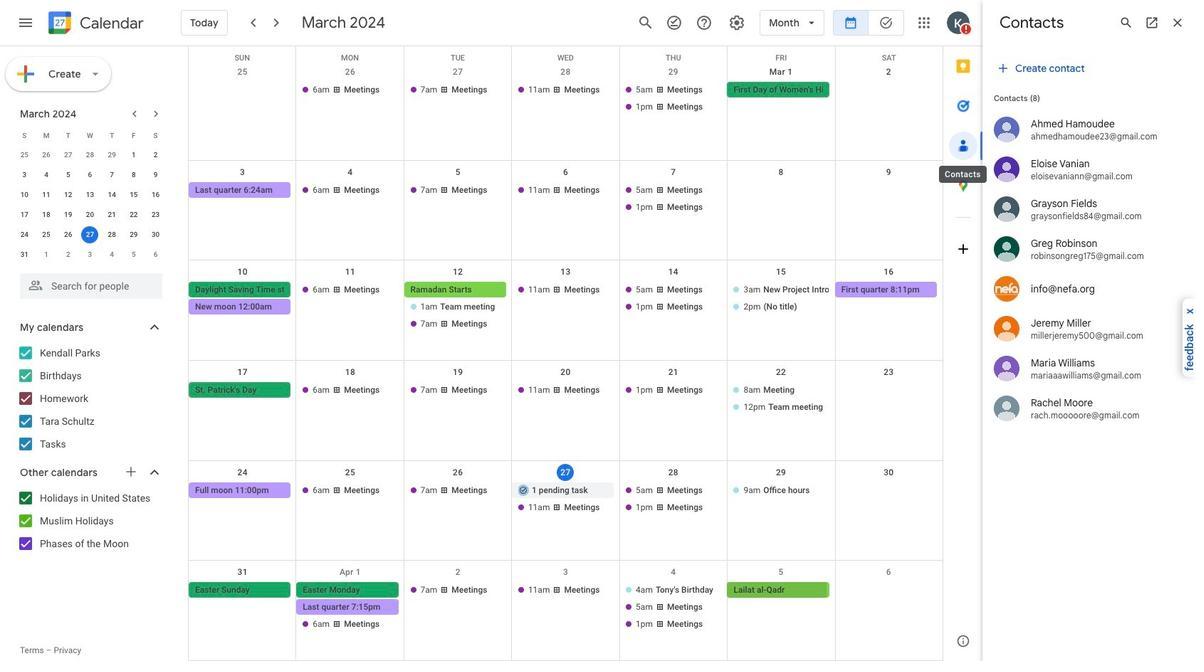 Task type: describe. For each thing, give the bounding box(es) containing it.
3 element
[[16, 167, 33, 184]]

19 element
[[60, 207, 77, 224]]

31 element
[[16, 247, 33, 264]]

april 1 element
[[38, 247, 55, 264]]

february 27 element
[[60, 147, 77, 164]]

13 element
[[82, 187, 99, 204]]

14 element
[[103, 187, 121, 204]]

29 element
[[125, 227, 142, 244]]

4 element
[[38, 167, 55, 184]]

23 element
[[147, 207, 164, 224]]

february 28 element
[[82, 147, 99, 164]]

25 element
[[38, 227, 55, 244]]

add other calendars image
[[124, 465, 138, 479]]

april 6 element
[[147, 247, 164, 264]]

other calendars list
[[3, 487, 177, 556]]

16 element
[[147, 187, 164, 204]]

main drawer image
[[17, 14, 34, 31]]

heading inside the calendar "element"
[[77, 15, 144, 32]]

11 element
[[38, 187, 55, 204]]

15 element
[[125, 187, 142, 204]]

february 25 element
[[16, 147, 33, 164]]

side panel section
[[943, 46, 984, 662]]



Task type: locate. For each thing, give the bounding box(es) containing it.
row
[[189, 46, 943, 63], [189, 61, 943, 161], [14, 125, 167, 145], [14, 145, 167, 165], [189, 161, 943, 261], [14, 165, 167, 185], [14, 185, 167, 205], [14, 205, 167, 225], [14, 225, 167, 245], [14, 245, 167, 265], [189, 261, 943, 361], [189, 361, 943, 461], [189, 461, 943, 562], [189, 562, 943, 662]]

tab list
[[944, 46, 984, 622]]

april 4 element
[[103, 247, 121, 264]]

21 element
[[103, 207, 121, 224]]

26 element
[[60, 227, 77, 244]]

9 element
[[147, 167, 164, 184]]

None search field
[[0, 268, 177, 299]]

row group
[[14, 145, 167, 265]]

20 element
[[82, 207, 99, 224]]

tab list inside side panel "section"
[[944, 46, 984, 622]]

heading
[[77, 15, 144, 32]]

calendar element
[[46, 9, 144, 40]]

april 5 element
[[125, 247, 142, 264]]

17 element
[[16, 207, 33, 224]]

30 element
[[147, 227, 164, 244]]

april 2 element
[[60, 247, 77, 264]]

settings menu image
[[729, 14, 746, 31]]

Search for people text field
[[28, 274, 154, 299]]

february 29 element
[[103, 147, 121, 164]]

18 element
[[38, 207, 55, 224]]

my calendars list
[[3, 342, 177, 456]]

2 element
[[147, 147, 164, 164]]

10 element
[[16, 187, 33, 204]]

6 element
[[82, 167, 99, 184]]

28 element
[[103, 227, 121, 244]]

8 element
[[125, 167, 142, 184]]

february 26 element
[[38, 147, 55, 164]]

grid
[[188, 46, 943, 662]]

7 element
[[103, 167, 121, 184]]

cell inside march 2024 grid
[[79, 225, 101, 245]]

5 element
[[60, 167, 77, 184]]

22 element
[[125, 207, 142, 224]]

april 3 element
[[82, 247, 99, 264]]

27, today element
[[82, 227, 99, 244]]

march 2024 grid
[[14, 125, 167, 265]]

cell
[[189, 82, 297, 116], [620, 82, 728, 116], [620, 182, 728, 216], [728, 182, 835, 216], [835, 182, 943, 216], [79, 225, 101, 245], [189, 282, 297, 334], [404, 282, 512, 334], [620, 282, 728, 334], [728, 282, 836, 334], [728, 383, 836, 417], [512, 483, 620, 517], [620, 483, 728, 517], [297, 583, 404, 634], [620, 583, 728, 634]]

12 element
[[60, 187, 77, 204]]

1 element
[[125, 147, 142, 164]]

24 element
[[16, 227, 33, 244]]



Task type: vqa. For each thing, say whether or not it's contained in the screenshot.
19 element in the left of the page
yes



